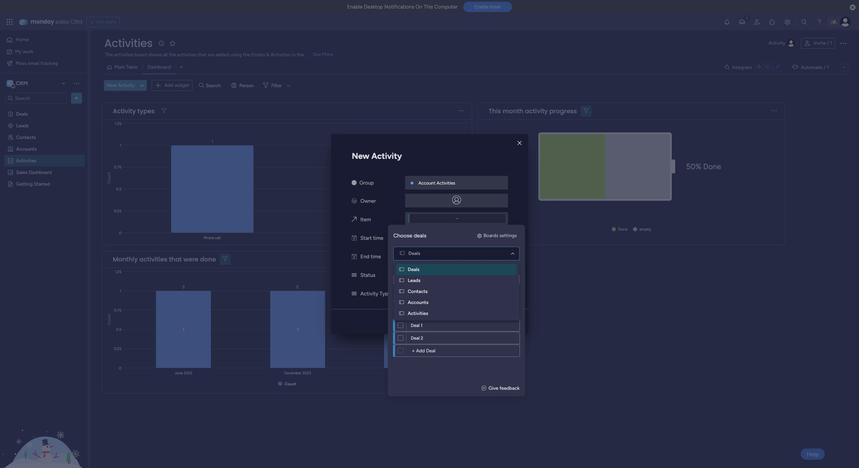 Task type: vqa. For each thing, say whether or not it's contained in the screenshot.
the top Deal
yes



Task type: locate. For each thing, give the bounding box(es) containing it.
enable inside button
[[475, 4, 489, 10]]

deals down v2 board image
[[401, 297, 413, 303]]

accounts up sales
[[16, 146, 37, 152]]

1 horizontal spatial this
[[489, 107, 502, 115]]

v2 search image
[[199, 82, 204, 89]]

activity
[[526, 107, 548, 115]]

mass email tracking
[[16, 60, 58, 66]]

1 horizontal spatial deals
[[414, 232, 427, 239]]

1 horizontal spatial more dots image
[[773, 108, 778, 114]]

search everything image
[[802, 19, 808, 25]]

create
[[481, 318, 497, 325]]

0 horizontal spatial more dots image
[[459, 108, 464, 114]]

deals
[[16, 111, 28, 117], [409, 251, 421, 256], [408, 267, 420, 273], [412, 309, 425, 315]]

started
[[34, 181, 50, 187]]

2 vertical spatial 1
[[421, 323, 423, 328]]

0 vertical spatial contacts
[[16, 134, 36, 140]]

/ for automate
[[825, 64, 827, 70]]

enable
[[347, 4, 363, 10], [475, 4, 489, 10]]

deals for choose deals
[[414, 232, 427, 239]]

0 vertical spatial new
[[107, 82, 117, 88]]

dashboard inside "button"
[[148, 64, 171, 70]]

table
[[126, 64, 137, 70]]

deals up deal 1 at the left bottom
[[412, 309, 425, 315]]

0 horizontal spatial new activity
[[107, 82, 135, 88]]

the activities board shows all the activities that are added using the emails & activities in the page.
[[105, 52, 317, 58]]

new activity up "group"
[[352, 151, 402, 161]]

invite members image
[[755, 19, 761, 25]]

monthly activities that were done
[[113, 255, 216, 264]]

Activities field
[[103, 35, 154, 51]]

0 vertical spatial see
[[96, 19, 104, 25]]

list box containing deals
[[0, 107, 88, 282]]

/ right automate on the top right of page
[[825, 64, 827, 70]]

in
[[292, 52, 296, 58]]

0 vertical spatial dashboard
[[148, 64, 171, 70]]

1 horizontal spatial v2 funnel image
[[223, 257, 228, 262]]

v2 funnel image right progress
[[584, 108, 589, 114]]

that left are
[[198, 52, 207, 58]]

v2 board image
[[400, 289, 404, 294]]

start time
[[361, 235, 384, 241]]

3 the from the left
[[297, 52, 304, 58]]

2 more dots image from the left
[[773, 108, 778, 114]]

1 vertical spatial new
[[352, 151, 370, 161]]

this
[[424, 4, 433, 10], [489, 107, 502, 115]]

0 horizontal spatial that
[[169, 255, 182, 264]]

all deals
[[394, 297, 413, 303]]

1 vertical spatial contacts
[[408, 289, 428, 295]]

active
[[395, 309, 411, 315]]

dapulse date column image
[[352, 254, 357, 260]]

activity inside button
[[499, 318, 518, 325]]

this left month
[[489, 107, 502, 115]]

crm right workspace icon
[[16, 80, 28, 87]]

added
[[216, 52, 229, 58]]

leads up all deals
[[408, 278, 421, 284]]

new down main
[[107, 82, 117, 88]]

2 deal from the top
[[411, 336, 420, 341]]

1 right invite
[[831, 40, 833, 46]]

0 horizontal spatial /
[[825, 64, 827, 70]]

activity right create
[[499, 318, 518, 325]]

done right 50%
[[704, 162, 722, 171]]

add view image
[[180, 65, 183, 70]]

activity left angle down icon on the top left of page
[[118, 82, 135, 88]]

see left the plans
[[96, 19, 104, 25]]

deal
[[411, 323, 420, 328], [411, 336, 420, 341]]

0 horizontal spatial contacts
[[16, 134, 36, 140]]

deals up all deals
[[408, 267, 420, 273]]

0 horizontal spatial accounts
[[16, 146, 37, 152]]

0 vertical spatial deals
[[414, 232, 427, 239]]

enable desktop notifications on this computer
[[347, 4, 458, 10]]

boards
[[484, 233, 499, 239]]

angle down image
[[141, 83, 144, 88]]

2 horizontal spatial the
[[297, 52, 304, 58]]

the right all
[[169, 52, 176, 58]]

new activity
[[107, 82, 135, 88], [352, 151, 402, 161]]

emails settings image
[[785, 19, 792, 25]]

activities right the &
[[271, 52, 291, 58]]

v2 status image for status
[[352, 272, 357, 278]]

this right on
[[424, 4, 433, 10]]

list box
[[0, 107, 88, 282]]

0 vertical spatial leads
[[16, 123, 29, 128]]

page.
[[305, 52, 317, 58]]

dashboard down shows
[[148, 64, 171, 70]]

new up "group"
[[352, 151, 370, 161]]

deals right 'choose'
[[414, 232, 427, 239]]

create activity button
[[475, 315, 523, 329]]

1 horizontal spatial /
[[828, 40, 830, 46]]

0 horizontal spatial this
[[424, 4, 433, 10]]

activities up add view "image"
[[177, 52, 197, 58]]

1 inside button
[[831, 40, 833, 46]]

activity inside 'button'
[[118, 82, 135, 88]]

arrow down image
[[285, 81, 293, 90]]

see left more
[[313, 51, 321, 57]]

0 vertical spatial done
[[704, 162, 722, 171]]

board
[[135, 52, 147, 58]]

new activity down main table button
[[107, 82, 135, 88]]

the
[[169, 52, 176, 58], [243, 52, 250, 58], [297, 52, 304, 58]]

v2 status image left activity type
[[352, 291, 357, 297]]

1 more dots image from the left
[[459, 108, 464, 114]]

add widget
[[165, 82, 190, 88]]

0 horizontal spatial done
[[619, 227, 628, 232]]

time right end
[[371, 254, 381, 260]]

0 vertical spatial v2 status image
[[352, 272, 357, 278]]

1 right automate on the top right of page
[[828, 64, 830, 70]]

activities up board
[[104, 35, 153, 51]]

activity left types
[[113, 107, 136, 115]]

1
[[831, 40, 833, 46], [828, 64, 830, 70], [421, 323, 423, 328]]

0 horizontal spatial crm
[[16, 80, 28, 87]]

&
[[266, 52, 270, 58]]

1 horizontal spatial contacts
[[408, 289, 428, 295]]

/
[[828, 40, 830, 46], [825, 64, 827, 70]]

home button
[[4, 34, 74, 45]]

activities right account
[[437, 180, 456, 186]]

v2 funnel image right types
[[162, 108, 166, 114]]

1 vertical spatial that
[[169, 255, 182, 264]]

on
[[416, 4, 423, 10]]

new inside new activity 'button'
[[107, 82, 117, 88]]

2 horizontal spatial 1
[[831, 40, 833, 46]]

1 horizontal spatial new activity
[[352, 151, 402, 161]]

select product image
[[6, 19, 13, 25]]

v2 status image
[[352, 272, 357, 278], [352, 291, 357, 297]]

1 horizontal spatial dashboard
[[148, 64, 171, 70]]

give
[[489, 385, 499, 391]]

owner
[[361, 198, 376, 204]]

deals for all deals
[[401, 297, 413, 303]]

v2 funnel image right done
[[223, 257, 228, 262]]

sales
[[16, 169, 27, 175]]

activities
[[104, 35, 153, 51], [271, 52, 291, 58], [16, 158, 36, 163], [437, 180, 456, 186], [408, 311, 429, 317]]

0 horizontal spatial deals
[[401, 297, 413, 303]]

1 horizontal spatial accounts
[[408, 300, 429, 306]]

enable left now!
[[475, 4, 489, 10]]

integrate
[[733, 64, 753, 70]]

activity
[[769, 40, 786, 46], [118, 82, 135, 88], [113, 107, 136, 115], [372, 151, 402, 161], [361, 291, 379, 297], [499, 318, 518, 325]]

monday
[[31, 18, 54, 26]]

2 v2 status image from the top
[[352, 291, 357, 297]]

1 vertical spatial time
[[371, 254, 381, 260]]

0 horizontal spatial 1
[[421, 323, 423, 328]]

1 image
[[745, 14, 751, 22]]

deal for deal 2
[[411, 336, 420, 341]]

active deals
[[395, 309, 425, 315]]

crm right sales
[[71, 18, 82, 26]]

activity up "group"
[[372, 151, 402, 161]]

new activity inside 'dialog'
[[352, 151, 402, 161]]

1 vertical spatial /
[[825, 64, 827, 70]]

deals inside active deals list box
[[401, 297, 413, 303]]

main
[[115, 64, 125, 70]]

0 horizontal spatial activities
[[114, 52, 134, 58]]

dashboard up started
[[29, 169, 52, 175]]

notifications
[[385, 4, 415, 10]]

activities up main table button
[[114, 52, 134, 58]]

1 vertical spatial 1
[[828, 64, 830, 70]]

new
[[107, 82, 117, 88], [352, 151, 370, 161]]

0 vertical spatial accounts
[[16, 146, 37, 152]]

1 vertical spatial done
[[619, 227, 628, 232]]

status
[[361, 272, 376, 278]]

the right using
[[243, 52, 250, 58]]

deal left 2
[[411, 336, 420, 341]]

help image
[[817, 19, 824, 25]]

1 horizontal spatial crm
[[71, 18, 82, 26]]

see more
[[313, 51, 334, 57]]

1 horizontal spatial leads
[[408, 278, 421, 284]]

0 vertical spatial deal
[[411, 323, 420, 328]]

dapulse integrations image
[[725, 65, 730, 70]]

my
[[15, 49, 22, 54]]

account
[[419, 180, 436, 186]]

1 vertical spatial leads
[[408, 278, 421, 284]]

2 horizontal spatial v2 funnel image
[[584, 108, 589, 114]]

deals down search in workspace field
[[16, 111, 28, 117]]

None search field
[[394, 274, 520, 285]]

v2 funnel image
[[162, 108, 166, 114], [584, 108, 589, 114], [223, 257, 228, 262]]

new activity inside 'button'
[[107, 82, 135, 88]]

0 horizontal spatial enable
[[347, 4, 363, 10]]

1 vertical spatial crm
[[16, 80, 28, 87]]

activities for that
[[139, 255, 168, 264]]

0 vertical spatial /
[[828, 40, 830, 46]]

that
[[198, 52, 207, 58], [169, 255, 182, 264]]

leads inside "list box"
[[16, 123, 29, 128]]

sales dashboard
[[16, 169, 52, 175]]

0 horizontal spatial see
[[96, 19, 104, 25]]

time right start
[[373, 235, 384, 241]]

v2 status image left status
[[352, 272, 357, 278]]

0 horizontal spatial the
[[169, 52, 176, 58]]

leads
[[16, 123, 29, 128], [408, 278, 421, 284]]

activities up sales
[[16, 158, 36, 163]]

1 horizontal spatial new
[[352, 151, 370, 161]]

1 v2 status image from the top
[[352, 272, 357, 278]]

1 horizontal spatial done
[[704, 162, 722, 171]]

person
[[240, 83, 254, 88]]

enable left desktop
[[347, 4, 363, 10]]

1 deal from the top
[[411, 323, 420, 328]]

empty
[[640, 227, 652, 232]]

1 vertical spatial accounts
[[408, 300, 429, 306]]

1 vertical spatial v2 status image
[[352, 291, 357, 297]]

leads down search in workspace field
[[16, 123, 29, 128]]

0 vertical spatial new activity
[[107, 82, 135, 88]]

deal up deal 2
[[411, 323, 420, 328]]

v2 board image
[[400, 251, 405, 256], [400, 267, 404, 272], [400, 278, 404, 283], [400, 300, 404, 305], [400, 311, 404, 316]]

1 vertical spatial deal
[[411, 336, 420, 341]]

more dots image
[[459, 257, 464, 262]]

1 horizontal spatial enable
[[475, 4, 489, 10]]

1 inside active deals list box
[[421, 323, 423, 328]]

0 vertical spatial 1
[[831, 40, 833, 46]]

deals inside list box
[[412, 309, 425, 315]]

0 horizontal spatial dashboard
[[29, 169, 52, 175]]

0 vertical spatial that
[[198, 52, 207, 58]]

more dots image
[[459, 108, 464, 114], [773, 108, 778, 114]]

activities for board
[[114, 52, 134, 58]]

50%
[[687, 162, 702, 171]]

1 up 2
[[421, 323, 423, 328]]

contacts
[[16, 134, 36, 140], [408, 289, 428, 295]]

0 vertical spatial crm
[[71, 18, 82, 26]]

/ right invite
[[828, 40, 830, 46]]

activities inside new activity 'dialog'
[[437, 180, 456, 186]]

activities right the monthly
[[139, 255, 168, 264]]

deal for deal 1
[[411, 323, 420, 328]]

v2 funnel image for this month activity progress
[[584, 108, 589, 114]]

50% done
[[687, 162, 722, 171]]

accounts up the active deals
[[408, 300, 429, 306]]

option
[[0, 108, 88, 109]]

enable for enable now!
[[475, 4, 489, 10]]

0 horizontal spatial new
[[107, 82, 117, 88]]

shows
[[148, 52, 162, 58]]

lottie animation image
[[0, 399, 88, 468]]

end
[[361, 254, 370, 260]]

more
[[322, 51, 334, 57]]

1 vertical spatial new activity
[[352, 151, 402, 161]]

0 vertical spatial time
[[373, 235, 384, 241]]

1 vertical spatial see
[[313, 51, 321, 57]]

0 horizontal spatial leads
[[16, 123, 29, 128]]

contacts inside "list box"
[[16, 134, 36, 140]]

1 vertical spatial deals
[[401, 297, 413, 303]]

0 horizontal spatial v2 funnel image
[[162, 108, 166, 114]]

1 vertical spatial this
[[489, 107, 502, 115]]

activity down apps icon
[[769, 40, 786, 46]]

/ for invite
[[828, 40, 830, 46]]

that left the were
[[169, 255, 182, 264]]

done left empty
[[619, 227, 628, 232]]

1 horizontal spatial 1
[[828, 64, 830, 70]]

getting
[[16, 181, 33, 187]]

enable for enable desktop notifications on this computer
[[347, 4, 363, 10]]

notifications image
[[724, 19, 731, 25]]

2 horizontal spatial activities
[[177, 52, 197, 58]]

1 horizontal spatial see
[[313, 51, 321, 57]]

invite / 1
[[815, 40, 833, 46]]

the right in
[[297, 52, 304, 58]]

cancel button
[[446, 315, 474, 329]]

1 horizontal spatial the
[[243, 52, 250, 58]]

/ inside invite / 1 button
[[828, 40, 830, 46]]

time for end time
[[371, 254, 381, 260]]

see inside button
[[96, 19, 104, 25]]

deals inside "list box"
[[16, 111, 28, 117]]

were
[[184, 255, 199, 264]]

automate
[[802, 64, 823, 70]]

crm
[[71, 18, 82, 26], [16, 80, 28, 87]]

1 vertical spatial dashboard
[[29, 169, 52, 175]]

1 horizontal spatial that
[[198, 52, 207, 58]]

item
[[361, 216, 371, 223]]

choose deals
[[394, 232, 427, 239]]

1 horizontal spatial activities
[[139, 255, 168, 264]]



Task type: describe. For each thing, give the bounding box(es) containing it.
see for see plans
[[96, 19, 104, 25]]

c
[[8, 80, 12, 86]]

show board description image
[[158, 40, 166, 47]]

widget
[[175, 82, 190, 88]]

email
[[28, 60, 39, 66]]

getting started
[[16, 181, 50, 187]]

v2 user feedback image
[[482, 385, 487, 392]]

computer
[[435, 4, 458, 10]]

1 the from the left
[[169, 52, 176, 58]]

are
[[208, 52, 215, 58]]

+ Add Deal field
[[410, 347, 463, 355]]

month
[[503, 107, 524, 115]]

dapulse date column image
[[352, 235, 357, 241]]

v2 sun image
[[352, 180, 357, 186]]

activity inside popup button
[[769, 40, 786, 46]]

Search or add Deal search field
[[394, 274, 520, 285]]

apps image
[[770, 19, 777, 25]]

collapse board header image
[[842, 65, 848, 70]]

crm inside workspace selection element
[[16, 80, 28, 87]]

work
[[23, 49, 33, 54]]

monthly
[[113, 255, 138, 264]]

end time
[[361, 254, 381, 260]]

autopilot image
[[793, 63, 799, 71]]

home
[[16, 37, 29, 43]]

enable now! button
[[464, 2, 512, 12]]

deals down choose deals
[[409, 251, 421, 256]]

inbox image
[[739, 19, 746, 25]]

new activity dialog
[[331, 134, 529, 334]]

Search field
[[204, 81, 225, 90]]

emails
[[251, 52, 265, 58]]

more dots image for activity types
[[459, 108, 464, 114]]

add
[[165, 82, 173, 88]]

dapulse close image
[[851, 4, 857, 11]]

2 the from the left
[[243, 52, 250, 58]]

public dashboard image
[[7, 169, 14, 175]]

v2 board relation small image
[[352, 216, 357, 223]]

feedback
[[500, 385, 520, 391]]

boards settings
[[484, 233, 517, 239]]

activity left type
[[361, 291, 379, 297]]

automate / 1
[[802, 64, 830, 70]]

v2 status image for activity type
[[352, 291, 357, 297]]

create activity
[[481, 318, 518, 325]]

help
[[807, 451, 820, 458]]

lottie animation element
[[0, 399, 88, 468]]

accounts inside "list box"
[[16, 146, 37, 152]]

back
[[507, 266, 517, 272]]

v2 multiple person column image
[[352, 198, 357, 204]]

main table button
[[104, 62, 143, 73]]

type
[[380, 291, 391, 297]]

group
[[360, 180, 374, 186]]

settings
[[500, 233, 517, 239]]

public board image
[[7, 181, 14, 187]]

filter button
[[260, 80, 293, 91]]

the
[[105, 52, 113, 58]]

types
[[138, 107, 155, 115]]

v2 funnel image for monthly activities that were done
[[223, 257, 228, 262]]

see plans
[[96, 19, 117, 25]]

workspace selection element
[[7, 79, 29, 88]]

plans
[[105, 19, 117, 25]]

christina overa image
[[841, 16, 852, 27]]

filter
[[271, 83, 282, 88]]

person button
[[229, 80, 258, 91]]

cancel
[[451, 318, 468, 325]]

1 for automate / 1
[[828, 64, 830, 70]]

main table
[[115, 64, 137, 70]]

now!
[[490, 4, 501, 10]]

dashboard inside "list box"
[[29, 169, 52, 175]]

done
[[200, 255, 216, 264]]

1 for invite / 1
[[831, 40, 833, 46]]

help button
[[802, 449, 826, 460]]

invite / 1 button
[[802, 38, 836, 49]]

mass email tracking button
[[4, 58, 74, 69]]

all
[[394, 297, 400, 303]]

time for start time
[[373, 235, 384, 241]]

start
[[361, 235, 372, 241]]

new inside new activity 'dialog'
[[352, 151, 370, 161]]

my work button
[[4, 46, 74, 57]]

account activities
[[419, 180, 456, 186]]

activities inside "list box"
[[16, 158, 36, 163]]

2
[[421, 336, 424, 341]]

activities up deal 1 at the left bottom
[[408, 311, 429, 317]]

-
[[457, 216, 459, 221]]

close image
[[518, 140, 522, 146]]

activity types
[[113, 107, 155, 115]]

mass
[[16, 60, 27, 66]]

all
[[163, 52, 168, 58]]

add widget button
[[152, 80, 193, 91]]

sales
[[55, 18, 69, 26]]

activity type
[[361, 291, 391, 297]]

monday sales crm
[[31, 18, 82, 26]]

see for see more
[[313, 51, 321, 57]]

this month activity progress
[[489, 107, 578, 115]]

deal 2
[[411, 336, 424, 341]]

workspace image
[[7, 80, 13, 87]]

Search in workspace field
[[14, 94, 57, 102]]

invite
[[815, 40, 827, 46]]

choose
[[394, 232, 413, 239]]

give feedback
[[489, 385, 520, 391]]

progress
[[550, 107, 578, 115]]

new activity button
[[104, 80, 137, 91]]

more dots image for this month activity progress
[[773, 108, 778, 114]]

activity button
[[767, 38, 799, 49]]

desktop
[[364, 4, 383, 10]]

see more link
[[312, 51, 334, 58]]

deal 1
[[411, 323, 423, 328]]

dashboard button
[[143, 62, 176, 73]]

enable now!
[[475, 4, 501, 10]]

active deals list box
[[388, 291, 526, 357]]

using
[[230, 52, 242, 58]]

0 vertical spatial this
[[424, 4, 433, 10]]

add to favorites image
[[169, 40, 176, 47]]



